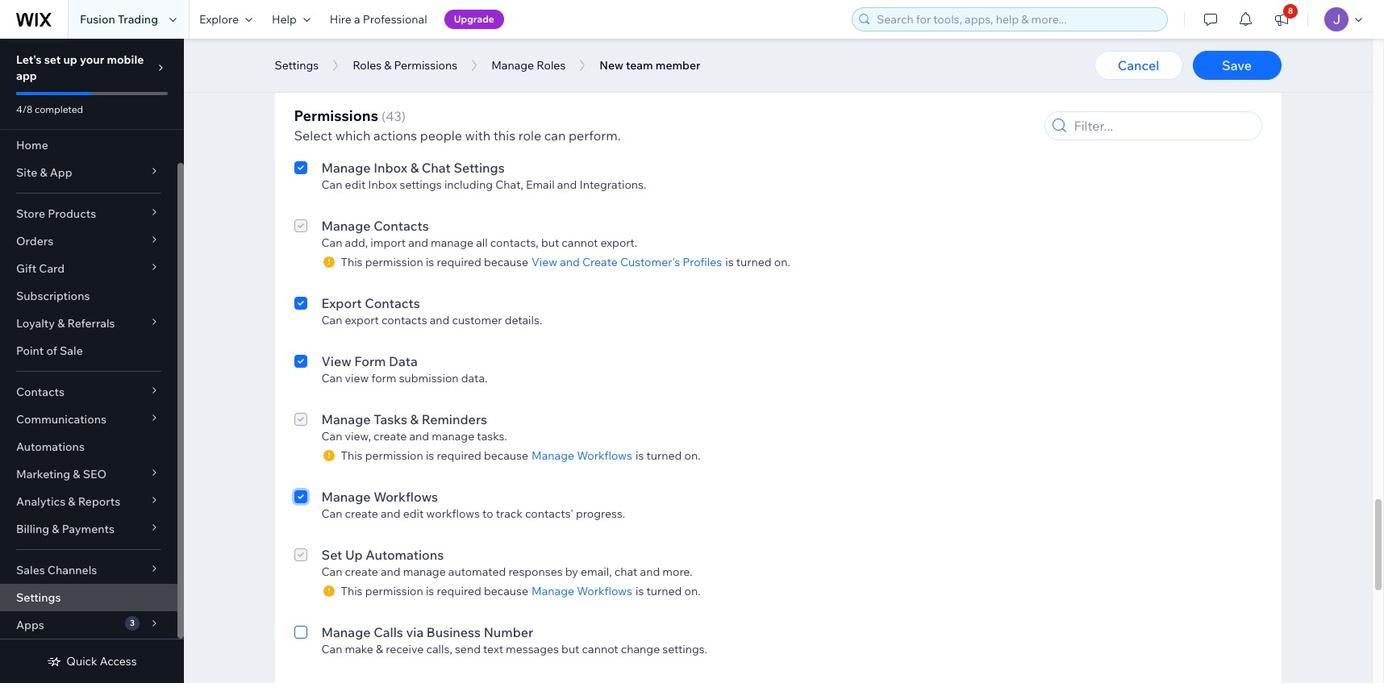 Task type: describe. For each thing, give the bounding box(es) containing it.
subscriptions link
[[0, 282, 178, 310]]

1 because from the top
[[484, 119, 529, 134]]

roles inside manage roles button
[[537, 58, 566, 73]]

sale
[[60, 344, 83, 358]]

create inside manage workflows can create and edit workflows to track contacts' progress.
[[345, 507, 378, 521]]

upgrade
[[454, 13, 495, 25]]

settings.
[[663, 642, 708, 657]]

and right the chat
[[640, 565, 660, 579]]

contacts for manage
[[374, 218, 429, 234]]

)
[[402, 108, 406, 124]]

apps
[[16, 618, 44, 633]]

and inside manage contacts can add, import and manage all contacts, but cannot export.
[[409, 236, 428, 250]]

manage inside manage tasks & reminders can view, create and manage tasks.
[[432, 429, 475, 444]]

hire a professional link
[[320, 0, 437, 39]]

progress.
[[576, 507, 626, 521]]

products
[[48, 207, 96, 221]]

settings inside button
[[275, 58, 319, 73]]

on. for set up automations
[[685, 584, 701, 599]]

1 required from the top
[[437, 119, 482, 134]]

point
[[16, 344, 44, 358]]

orders button
[[0, 228, 178, 255]]

roles & permissions button
[[345, 53, 466, 77]]

gift card button
[[0, 255, 178, 282]]

chat down online
[[619, 119, 644, 134]]

permissions ( 43 ) select which actions people with this role can perform.
[[294, 107, 621, 144]]

message
[[322, 82, 376, 98]]

online
[[611, 100, 644, 115]]

professional
[[363, 12, 427, 27]]

marketing & seo button
[[0, 461, 178, 488]]

0 vertical spatial on.
[[774, 255, 791, 270]]

0 vertical spatial view
[[532, 255, 558, 270]]

site & app
[[16, 165, 72, 180]]

reminders
[[422, 412, 487, 428]]

manage workflows can create and edit workflows to track contacts' progress.
[[322, 489, 626, 521]]

site
[[16, 165, 37, 180]]

manage down status
[[532, 119, 575, 134]]

team
[[626, 58, 653, 73]]

view and create customer's profiles button
[[529, 255, 726, 270]]

manage roles button
[[484, 53, 574, 77]]

data
[[389, 353, 418, 370]]

calls
[[374, 625, 403, 641]]

manage for calls
[[322, 625, 371, 641]]

this permission is required because view and create customer's profiles is turned on.
[[341, 255, 791, 270]]

manage for inbox
[[322, 160, 371, 176]]

number
[[484, 625, 534, 641]]

but inside manage contacts can add, import and manage all contacts, but cannot export.
[[541, 236, 559, 250]]

and inside manage workflows can create and edit workflows to track contacts' progress.
[[381, 507, 401, 521]]

fusion
[[80, 12, 115, 27]]

roles inside button
[[353, 58, 382, 73]]

settings link
[[0, 584, 178, 612]]

workflows inside manage workflows can create and edit workflows to track contacts' progress.
[[374, 489, 438, 505]]

can inside manage calls via business number can make & receive calls, send text messages but cannot change settings.
[[322, 642, 342, 657]]

up
[[63, 52, 77, 67]]

automations inside set up automations can create and manage automated responses by email, chat and more.
[[366, 547, 444, 563]]

by
[[565, 565, 578, 579]]

required for set up automations
[[437, 584, 482, 599]]

but inside manage calls via business number can make & receive calls, send text messages but cannot change settings.
[[562, 642, 580, 657]]

permission for contacts
[[365, 255, 423, 270]]

gift
[[16, 261, 36, 276]]

can inside view form data can view form submission data.
[[322, 371, 342, 386]]

message via inbox & chat can send messages via inbox, set chat status and view online visitors.
[[322, 82, 687, 115]]

quick access
[[66, 654, 137, 669]]

upgrade button
[[444, 10, 504, 29]]

reports
[[78, 495, 120, 509]]

tasks
[[374, 412, 408, 428]]

billing & payments
[[16, 522, 115, 537]]

Filter... field
[[1070, 112, 1257, 140]]

to
[[483, 507, 494, 521]]

help button
[[262, 0, 320, 39]]

and up calls
[[381, 565, 401, 579]]

tasks.
[[477, 429, 507, 444]]

billing
[[16, 522, 49, 537]]

chat up inbox,
[[448, 82, 477, 98]]

chat,
[[496, 178, 524, 192]]

because for manage contacts
[[484, 255, 529, 270]]

track
[[496, 507, 523, 521]]

point of sale
[[16, 344, 83, 358]]

4/8 completed
[[16, 103, 83, 115]]

app
[[50, 165, 72, 180]]

messages inside message via inbox & chat can send messages via inbox, set chat status and view online visitors.
[[373, 100, 427, 115]]

workflows
[[426, 507, 480, 521]]

1 permission from the top
[[365, 119, 423, 134]]

this for up
[[341, 584, 363, 599]]

this
[[494, 127, 516, 144]]

messages inside manage calls via business number can make & receive calls, send text messages but cannot change settings.
[[506, 642, 559, 657]]

customer
[[452, 313, 502, 328]]

0 vertical spatial turned
[[737, 255, 772, 270]]

settings inside manage inbox & chat settings can edit inbox settings including chat, email and integrations.
[[454, 160, 505, 176]]

set
[[322, 547, 342, 563]]

settings button
[[267, 53, 327, 77]]

save
[[1223, 57, 1252, 73]]

view inside message via inbox & chat can send messages via inbox, set chat status and view online visitors.
[[585, 100, 609, 115]]

manage for workflows
[[322, 489, 371, 505]]

role
[[519, 127, 542, 144]]

all
[[358, 39, 372, 53]]

inbox down actions at the top left of the page
[[374, 160, 408, 176]]

payments
[[62, 522, 115, 537]]

chat up this permission is required because manage inbox & chat settings on the top of page
[[500, 100, 525, 115]]

manage for manage contacts
[[431, 236, 474, 250]]

manage calls via business number can make & receive calls, send text messages but cannot change settings.
[[322, 625, 708, 657]]

integrations.
[[580, 178, 647, 192]]

and inside manage inbox & chat settings can edit inbox settings including chat, email and integrations.
[[557, 178, 577, 192]]

contacts
[[382, 313, 427, 328]]

a
[[354, 12, 360, 27]]

business
[[427, 625, 481, 641]]

orders
[[16, 234, 53, 249]]

view inside view form data can view form submission data.
[[322, 353, 352, 370]]

manage for set up automations
[[403, 565, 446, 579]]

people
[[420, 127, 462, 144]]

edit inside manage inbox & chat settings can edit inbox settings including chat, email and integrations.
[[345, 178, 366, 192]]

trading
[[118, 12, 158, 27]]

change
[[621, 642, 660, 657]]

roles & permissions
[[353, 58, 458, 73]]

point of sale link
[[0, 337, 178, 365]]

create inside manage tasks & reminders can view, create and manage tasks.
[[374, 429, 407, 444]]

data.
[[461, 371, 488, 386]]

this for contacts
[[341, 255, 363, 270]]

select inside permissions ( 43 ) select which actions people with this role can perform.
[[294, 127, 333, 144]]

let's
[[16, 52, 42, 67]]

inbox inside message via inbox & chat can send messages via inbox, set chat status and view online visitors.
[[400, 82, 434, 98]]

billing & payments button
[[0, 516, 178, 543]]

status
[[527, 100, 560, 115]]

profiles
[[683, 255, 722, 270]]

all
[[476, 236, 488, 250]]

settings down visitors.
[[646, 119, 690, 134]]

can inside message via inbox & chat can send messages via inbox, set chat status and view online visitors.
[[322, 100, 342, 115]]

visitors.
[[646, 100, 687, 115]]

seo
[[83, 467, 107, 482]]

contacts button
[[0, 378, 178, 406]]

can inside set up automations can create and manage automated responses by email, chat and more.
[[322, 565, 342, 579]]

communications
[[16, 412, 107, 427]]

turned for set up automations
[[647, 584, 682, 599]]

can inside export contacts can export contacts and customer details.
[[322, 313, 342, 328]]

access
[[100, 654, 137, 669]]



Task type: locate. For each thing, give the bounding box(es) containing it.
can inside manage tasks & reminders can view, create and manage tasks.
[[322, 429, 342, 444]]

contacts up contacts
[[365, 295, 420, 311]]

help
[[272, 12, 297, 27]]

view form data can view form submission data.
[[322, 353, 488, 386]]

this
[[341, 119, 363, 134], [341, 255, 363, 270], [341, 449, 363, 463], [341, 584, 363, 599]]

1 vertical spatial view
[[322, 353, 352, 370]]

5 can from the top
[[322, 371, 342, 386]]

6 can from the top
[[322, 429, 342, 444]]

manage workflows button for manage tasks & reminders
[[529, 449, 636, 463]]

including
[[445, 178, 493, 192]]

0 vertical spatial send
[[345, 100, 371, 115]]

2 vertical spatial on.
[[685, 584, 701, 599]]

1 this permission is required because manage workflows is turned on. from the top
[[341, 449, 701, 463]]

settings down help button
[[275, 58, 319, 73]]

and right email
[[557, 178, 577, 192]]

select all
[[322, 39, 372, 53]]

card
[[39, 261, 65, 276]]

export
[[322, 295, 362, 311]]

0 vertical spatial set
[[44, 52, 61, 67]]

settings
[[400, 178, 442, 192]]

new team member button
[[592, 53, 709, 77]]

automations
[[16, 440, 85, 454], [366, 547, 444, 563]]

send
[[345, 100, 371, 115], [455, 642, 481, 657]]

1 vertical spatial but
[[562, 642, 580, 657]]

1 vertical spatial contacts
[[365, 295, 420, 311]]

0 vertical spatial workflows
[[577, 449, 633, 463]]

required down reminders
[[437, 449, 482, 463]]

0 horizontal spatial via
[[379, 82, 397, 98]]

2 vertical spatial via
[[406, 625, 424, 641]]

inbox,
[[447, 100, 478, 115]]

save button
[[1193, 51, 1282, 80]]

& inside manage calls via business number can make & receive calls, send text messages but cannot change settings.
[[376, 642, 383, 657]]

required for manage contacts
[[437, 255, 482, 270]]

inbox left settings
[[368, 178, 397, 192]]

view down form
[[345, 371, 369, 386]]

view down contacts,
[[532, 255, 558, 270]]

because for set up automations
[[484, 584, 529, 599]]

& inside manage inbox & chat settings can edit inbox settings including chat, email and integrations.
[[410, 160, 419, 176]]

export
[[345, 313, 379, 328]]

manage up add,
[[322, 218, 371, 234]]

send down message
[[345, 100, 371, 115]]

but
[[541, 236, 559, 250], [562, 642, 580, 657]]

edit down which
[[345, 178, 366, 192]]

0 horizontal spatial messages
[[373, 100, 427, 115]]

because for manage tasks & reminders
[[484, 449, 529, 463]]

None checkbox
[[294, 39, 307, 58], [294, 81, 307, 134], [294, 352, 307, 386], [294, 546, 307, 599], [294, 39, 307, 58], [294, 81, 307, 134], [294, 352, 307, 386], [294, 546, 307, 599]]

manage workflows button down by
[[529, 584, 636, 599]]

2 can from the top
[[322, 178, 342, 192]]

manage down reminders
[[432, 429, 475, 444]]

& inside message via inbox & chat can send messages via inbox, set chat status and view online visitors.
[[437, 82, 445, 98]]

0 vertical spatial via
[[379, 82, 397, 98]]

0 vertical spatial edit
[[345, 178, 366, 192]]

4 can from the top
[[322, 313, 342, 328]]

set left up
[[44, 52, 61, 67]]

contacts'
[[525, 507, 574, 521]]

1 vertical spatial automations
[[366, 547, 444, 563]]

view inside view form data can view form submission data.
[[345, 371, 369, 386]]

1 vertical spatial turned
[[647, 449, 682, 463]]

and inside message via inbox & chat can send messages via inbox, set chat status and view online visitors.
[[562, 100, 582, 115]]

0 horizontal spatial but
[[541, 236, 559, 250]]

manage inbox & chat settings button
[[529, 119, 694, 134]]

1 horizontal spatial messages
[[506, 642, 559, 657]]

permissions inside permissions ( 43 ) select which actions people with this role can perform.
[[294, 107, 378, 125]]

0 horizontal spatial view
[[322, 353, 352, 370]]

workflows
[[577, 449, 633, 463], [374, 489, 438, 505], [577, 584, 633, 599]]

None checkbox
[[294, 158, 307, 192], [294, 216, 307, 270], [294, 294, 307, 328], [294, 410, 307, 463], [294, 487, 307, 521], [294, 623, 307, 657], [294, 158, 307, 192], [294, 216, 307, 270], [294, 294, 307, 328], [294, 410, 307, 463], [294, 487, 307, 521], [294, 623, 307, 657]]

manage down which
[[322, 160, 371, 176]]

1 vertical spatial select
[[294, 127, 333, 144]]

required down automated
[[437, 584, 482, 599]]

via inside manage calls via business number can make & receive calls, send text messages but cannot change settings.
[[406, 625, 424, 641]]

can down export
[[322, 313, 342, 328]]

0 vertical spatial manage workflows button
[[529, 449, 636, 463]]

8
[[1289, 6, 1294, 16]]

cannot left change
[[582, 642, 619, 657]]

manage down responses
[[532, 584, 575, 599]]

cannot up this permission is required because view and create customer's profiles is turned on.
[[562, 236, 598, 250]]

can left add,
[[322, 236, 342, 250]]

7 can from the top
[[322, 507, 342, 521]]

8 button
[[1265, 0, 1300, 39]]

channels
[[47, 563, 97, 578]]

2 this permission is required because manage workflows is turned on. from the top
[[341, 584, 701, 599]]

on.
[[774, 255, 791, 270], [685, 449, 701, 463], [685, 584, 701, 599]]

workflows up progress.
[[577, 449, 633, 463]]

0 vertical spatial create
[[374, 429, 407, 444]]

with
[[465, 127, 491, 144]]

loyalty & referrals button
[[0, 310, 178, 337]]

3 required from the top
[[437, 449, 482, 463]]

and right import
[[409, 236, 428, 250]]

settings down sales
[[16, 591, 61, 605]]

workflows up "workflows" in the bottom left of the page
[[374, 489, 438, 505]]

this down add,
[[341, 255, 363, 270]]

edit inside manage workflows can create and edit workflows to track contacts' progress.
[[403, 507, 424, 521]]

manage workflows button for set up automations
[[529, 584, 636, 599]]

2 required from the top
[[437, 255, 482, 270]]

can inside manage workflows can create and edit workflows to track contacts' progress.
[[322, 507, 342, 521]]

this permission is required because manage workflows is turned on. down tasks.
[[341, 449, 701, 463]]

via up 'receive'
[[406, 625, 424, 641]]

view left form
[[322, 353, 352, 370]]

2 permission from the top
[[365, 255, 423, 270]]

1 this from the top
[[341, 119, 363, 134]]

can
[[322, 100, 342, 115], [322, 178, 342, 192], [322, 236, 342, 250], [322, 313, 342, 328], [322, 371, 342, 386], [322, 429, 342, 444], [322, 507, 342, 521], [322, 565, 342, 579], [322, 642, 342, 657]]

2 vertical spatial workflows
[[577, 584, 633, 599]]

required for manage tasks & reminders
[[437, 449, 482, 463]]

8 can from the top
[[322, 565, 342, 579]]

this for tasks
[[341, 449, 363, 463]]

because down message via inbox & chat can send messages via inbox, set chat status and view online visitors.
[[484, 119, 529, 134]]

manage roles
[[492, 58, 566, 73]]

(
[[382, 108, 386, 124]]

1 vertical spatial send
[[455, 642, 481, 657]]

4 this from the top
[[341, 584, 363, 599]]

can down "set"
[[322, 565, 342, 579]]

1 vertical spatial workflows
[[374, 489, 438, 505]]

0 horizontal spatial send
[[345, 100, 371, 115]]

1 horizontal spatial roles
[[537, 58, 566, 73]]

manage inside set up automations can create and manage automated responses by email, chat and more.
[[403, 565, 446, 579]]

contacts up communications
[[16, 385, 65, 399]]

2 vertical spatial create
[[345, 565, 378, 579]]

perform.
[[569, 127, 621, 144]]

can down which
[[322, 178, 342, 192]]

0 horizontal spatial permissions
[[294, 107, 378, 125]]

1 vertical spatial messages
[[506, 642, 559, 657]]

1 vertical spatial on.
[[685, 449, 701, 463]]

can left make
[[322, 642, 342, 657]]

2 horizontal spatial via
[[429, 100, 444, 115]]

subscriptions
[[16, 289, 90, 303]]

via left inbox,
[[429, 100, 444, 115]]

workflows for set up automations
[[577, 584, 633, 599]]

manage up view,
[[322, 412, 371, 428]]

view
[[532, 255, 558, 270], [322, 353, 352, 370]]

set inside let's set up your mobile app
[[44, 52, 61, 67]]

3 can from the top
[[322, 236, 342, 250]]

and left create
[[560, 255, 580, 270]]

via up (
[[379, 82, 397, 98]]

permission
[[365, 119, 423, 134], [365, 255, 423, 270], [365, 449, 423, 463], [365, 584, 423, 599]]

1 manage workflows button from the top
[[529, 449, 636, 463]]

send inside message via inbox & chat can send messages via inbox, set chat status and view online visitors.
[[345, 100, 371, 115]]

0 vertical spatial automations
[[16, 440, 85, 454]]

required down inbox,
[[437, 119, 482, 134]]

0 vertical spatial cannot
[[562, 236, 598, 250]]

can left view,
[[322, 429, 342, 444]]

1 can from the top
[[322, 100, 342, 115]]

manage up the contacts'
[[532, 449, 575, 463]]

referrals
[[67, 316, 115, 331]]

& inside "dropdown button"
[[68, 495, 75, 509]]

settings inside sidebar element
[[16, 591, 61, 605]]

can up "set"
[[322, 507, 342, 521]]

0 vertical spatial view
[[585, 100, 609, 115]]

1 vertical spatial edit
[[403, 507, 424, 521]]

contacts,
[[491, 236, 539, 250]]

4 permission from the top
[[365, 584, 423, 599]]

permissions inside button
[[394, 58, 458, 73]]

sales channels button
[[0, 557, 178, 584]]

manage
[[431, 236, 474, 250], [432, 429, 475, 444], [403, 565, 446, 579]]

roles down all
[[353, 58, 382, 73]]

manage inside manage workflows can create and edit workflows to track contacts' progress.
[[322, 489, 371, 505]]

2 this from the top
[[341, 255, 363, 270]]

settings up including
[[454, 160, 505, 176]]

site & app button
[[0, 159, 178, 186]]

manage left all
[[431, 236, 474, 250]]

required down all
[[437, 255, 482, 270]]

2 manage workflows button from the top
[[529, 584, 636, 599]]

3 because from the top
[[484, 449, 529, 463]]

messages down number
[[506, 642, 559, 657]]

0 horizontal spatial edit
[[345, 178, 366, 192]]

create up the up
[[345, 507, 378, 521]]

manage inside manage inbox & chat settings can edit inbox settings including chat, email and integrations.
[[322, 160, 371, 176]]

but up this permission is required because view and create customer's profiles is turned on.
[[541, 236, 559, 250]]

3 this from the top
[[341, 449, 363, 463]]

1 horizontal spatial automations
[[366, 547, 444, 563]]

permission for up
[[365, 584, 423, 599]]

and down reminders
[[409, 429, 429, 444]]

this down the up
[[341, 584, 363, 599]]

store products
[[16, 207, 96, 221]]

manage inside manage calls via business number can make & receive calls, send text messages but cannot change settings.
[[322, 625, 371, 641]]

and left "workflows" in the bottom left of the page
[[381, 507, 401, 521]]

1 horizontal spatial view
[[585, 100, 609, 115]]

this permission is required because manage inbox & chat settings
[[341, 119, 690, 134]]

required
[[437, 119, 482, 134], [437, 255, 482, 270], [437, 449, 482, 463], [437, 584, 482, 599]]

0 horizontal spatial automations
[[16, 440, 85, 454]]

and right status
[[562, 100, 582, 115]]

1 roles from the left
[[353, 58, 382, 73]]

manage for contacts
[[322, 218, 371, 234]]

actions
[[374, 127, 417, 144]]

contacts inside dropdown button
[[16, 385, 65, 399]]

manage inside manage contacts can add, import and manage all contacts, but cannot export.
[[431, 236, 474, 250]]

manage up make
[[322, 625, 371, 641]]

& inside popup button
[[40, 165, 47, 180]]

1 horizontal spatial but
[[562, 642, 580, 657]]

home link
[[0, 132, 178, 159]]

this left (
[[341, 119, 363, 134]]

1 vertical spatial cannot
[[582, 642, 619, 657]]

edit left "workflows" in the bottom left of the page
[[403, 507, 424, 521]]

automations right the up
[[366, 547, 444, 563]]

form
[[354, 353, 386, 370]]

& inside button
[[384, 58, 392, 73]]

select left which
[[294, 127, 333, 144]]

view up "manage inbox & chat settings" button
[[585, 100, 609, 115]]

automations inside sidebar element
[[16, 440, 85, 454]]

1 vertical spatial via
[[429, 100, 444, 115]]

but left change
[[562, 642, 580, 657]]

1 vertical spatial permissions
[[294, 107, 378, 125]]

Search for tools, apps, help & more... field
[[872, 8, 1163, 31]]

manage inside manage tasks & reminders can view, create and manage tasks.
[[322, 412, 371, 428]]

workflows down email,
[[577, 584, 633, 599]]

analytics & reports button
[[0, 488, 178, 516]]

2 because from the top
[[484, 255, 529, 270]]

1 horizontal spatial send
[[455, 642, 481, 657]]

permission for tasks
[[365, 449, 423, 463]]

roles
[[353, 58, 382, 73], [537, 58, 566, 73]]

9 can from the top
[[322, 642, 342, 657]]

turned for manage tasks & reminders
[[647, 449, 682, 463]]

send inside manage calls via business number can make & receive calls, send text messages but cannot change settings.
[[455, 642, 481, 657]]

because down contacts,
[[484, 255, 529, 270]]

0 horizontal spatial set
[[44, 52, 61, 67]]

can left form
[[322, 371, 342, 386]]

select left all
[[322, 39, 356, 53]]

manage workflows button
[[529, 449, 636, 463], [529, 584, 636, 599]]

messages up actions at the top left of the page
[[373, 100, 427, 115]]

create down the up
[[345, 565, 378, 579]]

4/8
[[16, 103, 32, 115]]

can inside manage contacts can add, import and manage all contacts, but cannot export.
[[322, 236, 342, 250]]

1 horizontal spatial edit
[[403, 507, 424, 521]]

3 permission from the top
[[365, 449, 423, 463]]

43
[[386, 108, 402, 124]]

fusion trading
[[80, 12, 158, 27]]

and inside export contacts can export contacts and customer details.
[[430, 313, 450, 328]]

settings
[[275, 58, 319, 73], [646, 119, 690, 134], [454, 160, 505, 176], [16, 591, 61, 605]]

select
[[322, 39, 356, 53], [294, 127, 333, 144]]

quick
[[66, 654, 97, 669]]

automations up the marketing
[[16, 440, 85, 454]]

chat
[[448, 82, 477, 98], [500, 100, 525, 115], [619, 119, 644, 134], [422, 160, 451, 176]]

1 horizontal spatial view
[[532, 255, 558, 270]]

create down tasks
[[374, 429, 407, 444]]

manage inside button
[[492, 58, 534, 73]]

manage workflows button up progress.
[[529, 449, 636, 463]]

& inside manage tasks & reminders can view, create and manage tasks.
[[410, 412, 419, 428]]

0 vertical spatial permissions
[[394, 58, 458, 73]]

2 vertical spatial contacts
[[16, 385, 65, 399]]

contacts up import
[[374, 218, 429, 234]]

0 vertical spatial but
[[541, 236, 559, 250]]

and right contacts
[[430, 313, 450, 328]]

cannot inside manage calls via business number can make & receive calls, send text messages but cannot change settings.
[[582, 642, 619, 657]]

responses
[[509, 565, 563, 579]]

hire
[[330, 12, 352, 27]]

cancel button
[[1095, 51, 1183, 80]]

4 required from the top
[[437, 584, 482, 599]]

workflows for manage tasks & reminders
[[577, 449, 633, 463]]

2 vertical spatial turned
[[647, 584, 682, 599]]

0 vertical spatial this permission is required because manage workflows is turned on.
[[341, 449, 701, 463]]

loyalty & referrals
[[16, 316, 115, 331]]

inbox right can
[[577, 119, 606, 134]]

customer's
[[620, 255, 680, 270]]

1 vertical spatial manage
[[432, 429, 475, 444]]

let's set up your mobile app
[[16, 52, 144, 83]]

can
[[545, 127, 566, 144]]

1 horizontal spatial set
[[481, 100, 497, 115]]

create inside set up automations can create and manage automated responses by email, chat and more.
[[345, 565, 378, 579]]

permissions up which
[[294, 107, 378, 125]]

4 because from the top
[[484, 584, 529, 599]]

contacts for export
[[365, 295, 420, 311]]

manage for roles
[[492, 58, 534, 73]]

this permission is required because manage workflows is turned on. for set up automations
[[341, 584, 701, 599]]

sidebar element
[[0, 39, 184, 683]]

0 vertical spatial select
[[322, 39, 356, 53]]

roles up status
[[537, 58, 566, 73]]

manage up the up
[[322, 489, 371, 505]]

1 horizontal spatial via
[[406, 625, 424, 641]]

sales
[[16, 563, 45, 578]]

this permission is required because manage workflows is turned on. for manage tasks & reminders
[[341, 449, 701, 463]]

2 vertical spatial manage
[[403, 565, 446, 579]]

permissions down professional
[[394, 58, 458, 73]]

analytics
[[16, 495, 66, 509]]

1 horizontal spatial permissions
[[394, 58, 458, 73]]

send down business on the bottom left
[[455, 642, 481, 657]]

this permission is required because manage workflows is turned on. down responses
[[341, 584, 701, 599]]

permissions
[[394, 58, 458, 73], [294, 107, 378, 125]]

because down tasks.
[[484, 449, 529, 463]]

0 horizontal spatial roles
[[353, 58, 382, 73]]

1 vertical spatial view
[[345, 371, 369, 386]]

because down set up automations can create and manage automated responses by email, chat and more.
[[484, 584, 529, 599]]

2 roles from the left
[[537, 58, 566, 73]]

0 vertical spatial messages
[[373, 100, 427, 115]]

1 vertical spatial create
[[345, 507, 378, 521]]

manage inside manage contacts can add, import and manage all contacts, but cannot export.
[[322, 218, 371, 234]]

edit
[[345, 178, 366, 192], [403, 507, 424, 521]]

new team member
[[600, 58, 701, 73]]

contacts inside export contacts can export contacts and customer details.
[[365, 295, 420, 311]]

1 vertical spatial set
[[481, 100, 497, 115]]

contacts inside manage contacts can add, import and manage all contacts, but cannot export.
[[374, 218, 429, 234]]

manage
[[492, 58, 534, 73], [532, 119, 575, 134], [322, 160, 371, 176], [322, 218, 371, 234], [322, 412, 371, 428], [532, 449, 575, 463], [322, 489, 371, 505], [532, 584, 575, 599], [322, 625, 371, 641]]

and inside manage tasks & reminders can view, create and manage tasks.
[[409, 429, 429, 444]]

gift card
[[16, 261, 65, 276]]

1 vertical spatial this permission is required because manage workflows is turned on.
[[341, 584, 701, 599]]

can down message
[[322, 100, 342, 115]]

chat inside manage inbox & chat settings can edit inbox settings including chat, email and integrations.
[[422, 160, 451, 176]]

details.
[[505, 313, 543, 328]]

manage up message via inbox & chat can send messages via inbox, set chat status and view online visitors.
[[492, 58, 534, 73]]

chat up settings
[[422, 160, 451, 176]]

set inside message via inbox & chat can send messages via inbox, set chat status and view online visitors.
[[481, 100, 497, 115]]

this down view,
[[341, 449, 363, 463]]

manage left automated
[[403, 565, 446, 579]]

set right inbox,
[[481, 100, 497, 115]]

can inside manage inbox & chat settings can edit inbox settings including chat, email and integrations.
[[322, 178, 342, 192]]

on. for manage tasks & reminders
[[685, 449, 701, 463]]

home
[[16, 138, 48, 153]]

0 vertical spatial manage
[[431, 236, 474, 250]]

0 vertical spatial contacts
[[374, 218, 429, 234]]

automations link
[[0, 433, 178, 461]]

0 horizontal spatial view
[[345, 371, 369, 386]]

store products button
[[0, 200, 178, 228]]

up
[[345, 547, 363, 563]]

inbox down roles & permissions
[[400, 82, 434, 98]]

manage for tasks
[[322, 412, 371, 428]]

1 vertical spatial manage workflows button
[[529, 584, 636, 599]]

cannot inside manage contacts can add, import and manage all contacts, but cannot export.
[[562, 236, 598, 250]]



Task type: vqa. For each thing, say whether or not it's contained in the screenshot.
permission associated with Up
yes



